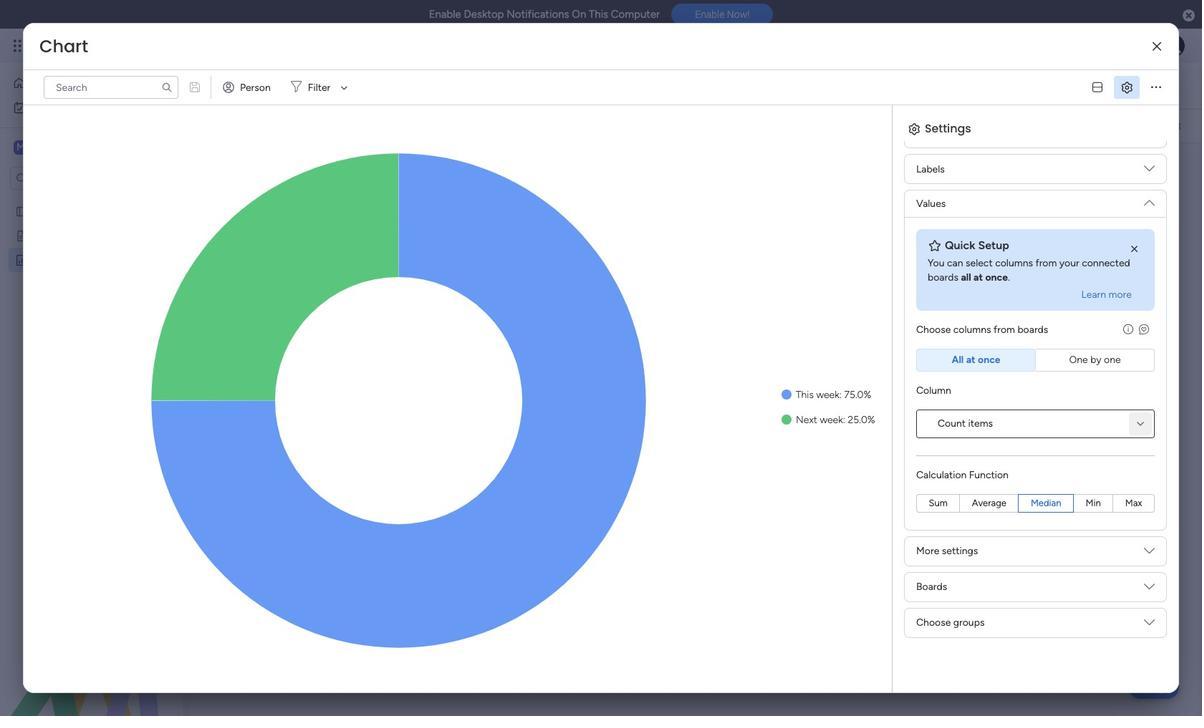 Task type: vqa. For each thing, say whether or not it's contained in the screenshot.
THE CHOOSE COLUMNS FROM BOARDS
yes



Task type: describe. For each thing, give the bounding box(es) containing it.
home
[[32, 77, 59, 89]]

average
[[972, 498, 1007, 509]]

on
[[572, 8, 586, 21]]

chart for chart type
[[917, 127, 942, 139]]

dapulse dropdown down arrow image
[[1145, 617, 1155, 634]]

all at once .
[[961, 272, 1010, 284]]

max
[[1126, 498, 1143, 509]]

boards inside you can select columns from your connected boards
[[928, 272, 959, 284]]

lottie animation image
[[0, 572, 183, 717]]

home link
[[9, 72, 174, 95]]

now!
[[727, 9, 750, 20]]

all at once button
[[917, 349, 1036, 372]]

notifications
[[507, 8, 569, 21]]

meeting
[[34, 229, 71, 242]]

columns inside you can select columns from your connected boards
[[996, 257, 1033, 269]]

home option
[[9, 72, 174, 95]]

new inside banner
[[216, 70, 264, 102]]

: for next week
[[843, 414, 846, 426]]

view button
[[636, 75, 671, 97]]

once for all at once
[[978, 354, 1001, 366]]

groups
[[954, 617, 985, 629]]

next week : 25.0%
[[796, 414, 876, 426]]

count
[[938, 418, 966, 430]]

more
[[917, 545, 940, 558]]

person
[[240, 81, 271, 94]]

desktop
[[464, 8, 504, 21]]

Filter dashboard by text search field
[[44, 76, 178, 99]]

25.0%
[[848, 414, 876, 426]]

all at once
[[952, 354, 1001, 366]]

dapulse dropdown down arrow image for chart type
[[1145, 128, 1155, 144]]

kendall parks image
[[1162, 34, 1185, 57]]

learn more
[[1082, 289, 1132, 301]]

meeting notes
[[34, 229, 101, 242]]

board
[[70, 205, 96, 217]]

enable for enable desktop notifications on this computer
[[429, 8, 461, 21]]

median
[[1031, 498, 1062, 509]]

notes
[[73, 229, 101, 242]]

function
[[970, 469, 1009, 482]]

0 horizontal spatial new dashboard
[[34, 254, 106, 266]]

my first board
[[34, 205, 96, 217]]

this week : 75.0%
[[796, 389, 872, 401]]

work
[[49, 101, 71, 113]]

at for all
[[974, 272, 983, 284]]

0 vertical spatial this
[[589, 8, 609, 21]]

week for this week
[[817, 389, 840, 401]]

share
[[1113, 79, 1139, 91]]

dapulse dropdown down arrow image for more settings
[[1145, 546, 1155, 562]]

next
[[796, 414, 818, 426]]

setup
[[979, 239, 1010, 252]]

at for all
[[967, 354, 976, 366]]

from inside you can select columns from your connected boards
[[1036, 257, 1057, 269]]

enable now!
[[695, 9, 750, 20]]

public dashboard image
[[15, 253, 29, 267]]

New Dashboard field
[[212, 70, 399, 102]]

dapulse x slim image
[[1153, 41, 1162, 52]]

v2 split view image
[[1093, 82, 1103, 93]]

one by one button
[[1036, 349, 1155, 372]]

help button
[[1130, 676, 1180, 699]]

v2 info image
[[1124, 324, 1134, 336]]

first
[[50, 205, 68, 217]]

by
[[1091, 354, 1102, 366]]

dapulse close image
[[1183, 9, 1195, 23]]

enable now! button
[[672, 4, 774, 25]]

quick setup alert
[[917, 229, 1155, 311]]

1 vertical spatial dashboard
[[57, 254, 106, 266]]

workspace selection element
[[14, 139, 120, 158]]

calculation
[[917, 469, 967, 482]]

more settings
[[917, 545, 978, 558]]

min
[[1086, 498, 1101, 509]]

you can select columns from your connected boards
[[928, 257, 1131, 284]]

new dashboard banner
[[190, 63, 1203, 143]]

values
[[917, 198, 946, 210]]

choose columns from boards
[[917, 324, 1049, 336]]

enable desktop notifications on this computer
[[429, 8, 660, 21]]



Task type: locate. For each thing, give the bounding box(es) containing it.
0 vertical spatial week
[[817, 389, 840, 401]]

0 horizontal spatial from
[[994, 324, 1015, 336]]

once inside button
[[978, 354, 1001, 366]]

1 horizontal spatial columns
[[996, 257, 1033, 269]]

choose
[[917, 324, 951, 336], [917, 617, 951, 629]]

1 vertical spatial chart
[[917, 127, 942, 139]]

1 vertical spatial from
[[994, 324, 1015, 336]]

0 vertical spatial dashboard
[[270, 70, 396, 102]]

once
[[986, 272, 1008, 284], [978, 354, 1001, 366]]

my left the first
[[34, 205, 47, 217]]

my
[[33, 101, 47, 113], [34, 205, 47, 217]]

.
[[1008, 272, 1010, 284]]

more
[[1109, 289, 1132, 301]]

choose up all at once button
[[917, 324, 951, 336]]

:
[[840, 389, 842, 401], [843, 414, 846, 426]]

1 horizontal spatial from
[[1036, 257, 1057, 269]]

once for all at once .
[[986, 272, 1008, 284]]

0 horizontal spatial enable
[[429, 8, 461, 21]]

0 vertical spatial choose
[[917, 324, 951, 336]]

close image
[[1128, 242, 1142, 257]]

new
[[216, 70, 264, 102], [34, 254, 55, 266]]

columns up the all at once at the right
[[954, 324, 992, 336]]

one
[[1104, 354, 1121, 366]]

can
[[947, 257, 964, 269]]

0 horizontal spatial boards
[[928, 272, 959, 284]]

settings image
[[1168, 119, 1182, 133]]

this
[[589, 8, 609, 21], [796, 389, 814, 401]]

Search in workspace field
[[30, 170, 120, 187]]

0 vertical spatial new
[[216, 70, 264, 102]]

0 horizontal spatial this
[[589, 8, 609, 21]]

boards down 'you'
[[928, 272, 959, 284]]

items
[[969, 418, 993, 430]]

1 horizontal spatial :
[[843, 414, 846, 426]]

you
[[928, 257, 945, 269]]

workspace image
[[14, 140, 28, 156]]

my work link
[[9, 96, 174, 119]]

1 vertical spatial my
[[34, 205, 47, 217]]

dapulse dropdown down arrow image for values
[[1145, 192, 1155, 208]]

1 choose from the top
[[917, 324, 951, 336]]

filter button
[[285, 76, 353, 99]]

1 vertical spatial boards
[[1018, 324, 1049, 336]]

enable for enable now!
[[695, 9, 725, 20]]

0 vertical spatial new dashboard
[[216, 70, 396, 102]]

0 vertical spatial :
[[840, 389, 842, 401]]

count items
[[938, 418, 993, 430]]

0 vertical spatial chart
[[39, 34, 88, 58]]

my for my first board
[[34, 205, 47, 217]]

settings
[[925, 120, 972, 137]]

columns up . on the right top of the page
[[996, 257, 1033, 269]]

boards
[[928, 272, 959, 284], [1018, 324, 1049, 336]]

chart left type
[[917, 127, 942, 139]]

choose for choose columns from boards
[[917, 324, 951, 336]]

None search field
[[44, 76, 178, 99]]

dapulse dropdown down arrow image for boards
[[1145, 582, 1155, 598]]

chart up home
[[39, 34, 88, 58]]

2 dapulse dropdown down arrow image from the top
[[1145, 163, 1155, 180]]

from left your
[[1036, 257, 1057, 269]]

once inside quick setup alert
[[986, 272, 1008, 284]]

labels
[[917, 163, 945, 175]]

1 vertical spatial public board image
[[15, 229, 29, 242]]

enable inside button
[[695, 9, 725, 20]]

week
[[817, 389, 840, 401], [820, 414, 843, 426]]

more dots image
[[1152, 82, 1162, 93]]

person button
[[217, 76, 279, 99]]

choose for choose groups
[[917, 617, 951, 629]]

public board image
[[15, 204, 29, 218], [15, 229, 29, 242]]

boards down you can select columns from your connected boards at the top right of the page
[[1018, 324, 1049, 336]]

week up next week : 25.0%
[[817, 389, 840, 401]]

0 horizontal spatial columns
[[954, 324, 992, 336]]

: for this week
[[840, 389, 842, 401]]

new dashboard
[[216, 70, 396, 102], [34, 254, 106, 266]]

add to favorites image
[[407, 78, 421, 93]]

public board image for my first board
[[15, 204, 29, 218]]

workspace
[[61, 140, 118, 154]]

my for my work
[[33, 101, 47, 113]]

columns
[[996, 257, 1033, 269], [954, 324, 992, 336]]

learn more link
[[1082, 288, 1132, 302]]

search image
[[161, 82, 173, 93]]

quick setup
[[945, 239, 1010, 252]]

sum
[[929, 498, 948, 509]]

1 vertical spatial choose
[[917, 617, 951, 629]]

75.0%
[[845, 389, 872, 401]]

1 vertical spatial week
[[820, 414, 843, 426]]

week right next
[[820, 414, 843, 426]]

1 horizontal spatial new dashboard
[[216, 70, 396, 102]]

choose left groups
[[917, 617, 951, 629]]

0 vertical spatial from
[[1036, 257, 1057, 269]]

my work
[[33, 101, 71, 113]]

1 vertical spatial new
[[34, 254, 55, 266]]

dapulse dropdown down arrow image for labels
[[1145, 163, 1155, 180]]

0 vertical spatial my
[[33, 101, 47, 113]]

public board image left the first
[[15, 204, 29, 218]]

enable left now!
[[695, 9, 725, 20]]

1 vertical spatial columns
[[954, 324, 992, 336]]

4 dapulse dropdown down arrow image from the top
[[1145, 546, 1155, 562]]

boards
[[917, 581, 948, 593]]

list box
[[0, 196, 183, 465]]

0 vertical spatial boards
[[928, 272, 959, 284]]

one by one
[[1070, 354, 1121, 366]]

lottie animation element
[[0, 572, 183, 717]]

dapulse dropdown down arrow image
[[1145, 128, 1155, 144], [1145, 163, 1155, 180], [1145, 192, 1155, 208], [1145, 546, 1155, 562], [1145, 582, 1155, 598]]

view
[[642, 80, 665, 92]]

from up the all at once at the right
[[994, 324, 1015, 336]]

main workspace
[[33, 140, 118, 154]]

select product image
[[13, 39, 27, 53]]

: left 25.0%
[[843, 414, 846, 426]]

choose groups
[[917, 617, 985, 629]]

select
[[966, 257, 993, 269]]

my left work
[[33, 101, 47, 113]]

1 public board image from the top
[[15, 204, 29, 218]]

0 horizontal spatial :
[[840, 389, 842, 401]]

v2 user feedback image
[[1139, 322, 1150, 338]]

chart type
[[917, 127, 965, 139]]

chart for chart
[[39, 34, 88, 58]]

all
[[961, 272, 972, 284]]

1 dapulse dropdown down arrow image from the top
[[1145, 128, 1155, 144]]

enable left desktop
[[429, 8, 461, 21]]

chart
[[39, 34, 88, 58], [917, 127, 942, 139]]

1 horizontal spatial this
[[796, 389, 814, 401]]

arrow down image
[[336, 79, 353, 96]]

2 choose from the top
[[917, 617, 951, 629]]

column
[[917, 385, 952, 397]]

1 horizontal spatial boards
[[1018, 324, 1049, 336]]

learn
[[1082, 289, 1107, 301]]

main
[[33, 140, 58, 154]]

2 public board image from the top
[[15, 229, 29, 242]]

quick
[[945, 239, 976, 252]]

once down select
[[986, 272, 1008, 284]]

new dashboard inside banner
[[216, 70, 396, 102]]

1 vertical spatial at
[[967, 354, 976, 366]]

my inside my work option
[[33, 101, 47, 113]]

0 vertical spatial at
[[974, 272, 983, 284]]

0 horizontal spatial chart
[[39, 34, 88, 58]]

at inside button
[[967, 354, 976, 366]]

1 vertical spatial this
[[796, 389, 814, 401]]

one
[[1070, 354, 1088, 366]]

filter
[[308, 81, 331, 94]]

this up next
[[796, 389, 814, 401]]

1 horizontal spatial enable
[[695, 9, 725, 20]]

0 horizontal spatial new
[[34, 254, 55, 266]]

computer
[[611, 8, 660, 21]]

from
[[1036, 257, 1057, 269], [994, 324, 1015, 336]]

week for next week
[[820, 414, 843, 426]]

public board image up public dashboard image
[[15, 229, 29, 242]]

all
[[952, 354, 964, 366]]

calculation function
[[917, 469, 1009, 482]]

connected
[[1082, 257, 1131, 269]]

0 vertical spatial public board image
[[15, 204, 29, 218]]

1 vertical spatial :
[[843, 414, 846, 426]]

settings
[[942, 545, 978, 558]]

1 horizontal spatial new
[[216, 70, 264, 102]]

monday button
[[37, 27, 228, 64]]

your
[[1060, 257, 1080, 269]]

at inside quick setup alert
[[974, 272, 983, 284]]

option
[[0, 198, 183, 201]]

dashboard inside banner
[[270, 70, 396, 102]]

enable
[[429, 8, 461, 21], [695, 9, 725, 20]]

0 horizontal spatial dashboard
[[57, 254, 106, 266]]

1 horizontal spatial dashboard
[[270, 70, 396, 102]]

1 horizontal spatial chart
[[917, 127, 942, 139]]

list box containing my first board
[[0, 196, 183, 465]]

Chart field
[[36, 34, 92, 58]]

Filter dashboard by text search field
[[428, 115, 562, 138]]

1 vertical spatial new dashboard
[[34, 254, 106, 266]]

: left 75.0%
[[840, 389, 842, 401]]

5 dapulse dropdown down arrow image from the top
[[1145, 582, 1155, 598]]

3 dapulse dropdown down arrow image from the top
[[1145, 192, 1155, 208]]

dashboard
[[270, 70, 396, 102], [57, 254, 106, 266]]

this right on
[[589, 8, 609, 21]]

my work option
[[9, 96, 174, 119]]

public board image for meeting notes
[[15, 229, 29, 242]]

type
[[944, 127, 965, 139]]

share button
[[1087, 74, 1145, 97]]

0 vertical spatial columns
[[996, 257, 1033, 269]]

once down choose columns from boards
[[978, 354, 1001, 366]]

m
[[17, 141, 25, 153]]

1 vertical spatial once
[[978, 354, 1001, 366]]

at
[[974, 272, 983, 284], [967, 354, 976, 366]]

0 vertical spatial once
[[986, 272, 1008, 284]]

monday
[[64, 37, 113, 54]]

help
[[1142, 680, 1167, 695]]



